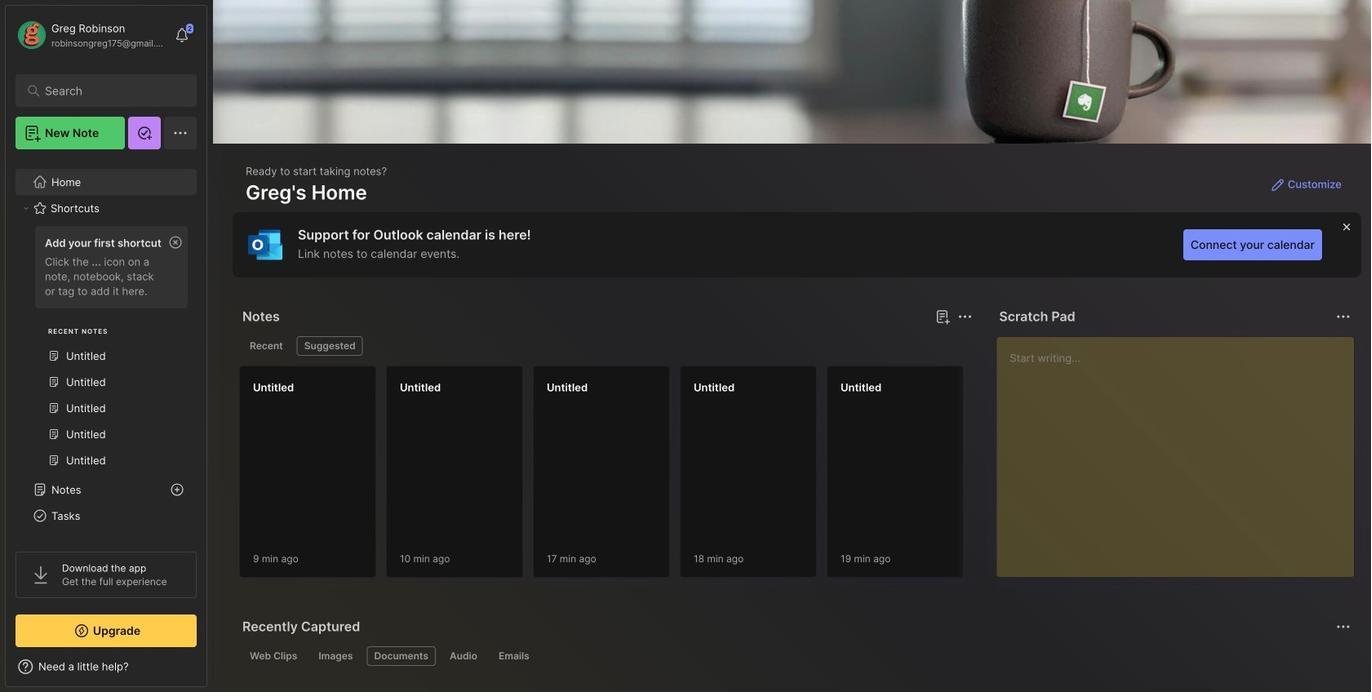 Task type: vqa. For each thing, say whether or not it's contained in the screenshot.
group within tree
yes



Task type: locate. For each thing, give the bounding box(es) containing it.
group
[[16, 221, 196, 483]]

tree inside main element
[[6, 159, 207, 679]]

None search field
[[45, 81, 175, 100]]

1 more actions field from the left
[[954, 305, 977, 328]]

0 vertical spatial tab list
[[242, 336, 970, 356]]

Start writing… text field
[[1010, 337, 1353, 564]]

1 horizontal spatial more actions field
[[1332, 305, 1355, 328]]

2 more actions field from the left
[[1332, 305, 1355, 328]]

row group
[[239, 366, 1371, 588]]

More actions field
[[954, 305, 977, 328], [1332, 305, 1355, 328]]

2 tab list from the top
[[242, 646, 1348, 666]]

0 horizontal spatial more actions field
[[954, 305, 977, 328]]

tab list
[[242, 336, 970, 356], [242, 646, 1348, 666]]

WHAT'S NEW field
[[6, 654, 207, 680]]

1 vertical spatial tab list
[[242, 646, 1348, 666]]

tab
[[242, 336, 290, 356], [297, 336, 363, 356], [242, 646, 305, 666], [311, 646, 360, 666], [367, 646, 436, 666], [442, 646, 485, 666], [491, 646, 537, 666]]

more actions image
[[1334, 307, 1353, 327]]

main element
[[0, 0, 212, 692]]

tree
[[6, 159, 207, 679]]



Task type: describe. For each thing, give the bounding box(es) containing it.
click to collapse image
[[206, 662, 218, 682]]

1 tab list from the top
[[242, 336, 970, 356]]

Account field
[[16, 19, 167, 51]]

none search field inside main element
[[45, 81, 175, 100]]

group inside tree
[[16, 221, 196, 483]]

more actions image
[[955, 307, 975, 327]]

Search text field
[[45, 83, 175, 99]]



